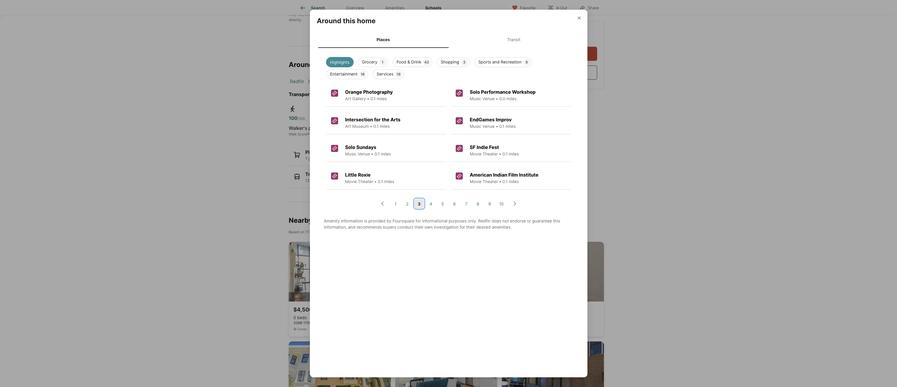 Task type: describe. For each thing, give the bounding box(es) containing it.
mission
[[385, 79, 402, 84]]

and inside school service boundaries are intended to be used as a reference only; they may change and are not
[[318, 12, 325, 17]]

miles inside solo sundays music venue • 0.1 miles
[[381, 152, 391, 157]]

0 vertical spatial francisco
[[354, 79, 375, 84]]

/100 for walker's
[[298, 116, 305, 121]]

recreation
[[501, 60, 522, 65]]

st,
[[311, 321, 316, 325]]

3 ® from the left
[[413, 132, 415, 136]]

transit tab
[[449, 32, 579, 47]]

improv
[[496, 117, 512, 123]]

0.0
[[499, 96, 505, 101]]

orange
[[345, 89, 362, 95]]

photo of 1863 mission st unit 402, san francisco, ca 94103 image
[[395, 342, 497, 387]]

0 horizontal spatial or
[[331, 7, 334, 12]]

16
[[361, 72, 365, 77]]

• inside solo performance workshop music venue • 0.0 miles
[[496, 96, 498, 101]]

own
[[425, 225, 433, 230]]

0 vertical spatial 15th
[[331, 61, 346, 69]]

district
[[479, 12, 491, 17]]

by
[[387, 219, 392, 224]]

0 horizontal spatial san
[[317, 321, 323, 325]]

little
[[345, 172, 357, 178]]

• inside solo sundays music venue • 0.1 miles
[[371, 152, 373, 157]]

3 inside button
[[418, 201, 421, 206]]

restaurants,
[[332, 156, 355, 161]]

paradise for walker's paradise
[[309, 125, 328, 131]]

places for places 1 grocery, 37 restaurants, 0 parks
[[305, 149, 321, 155]]

workshop
[[512, 89, 536, 95]]

17th
[[303, 321, 310, 325]]

rentals
[[314, 216, 337, 225]]

tab list containing search
[[289, 0, 457, 15]]

1 button
[[391, 199, 400, 209]]

• inside intersection for the arts art museum • 0.1 miles
[[370, 124, 372, 129]]

guaranteed to be accurate. to verify school enrollment eligibility, contact the school district directly.
[[289, 12, 491, 22]]

photography
[[363, 89, 393, 95]]

0 horizontal spatial guarantee
[[335, 7, 352, 12]]

grocery,
[[308, 156, 324, 161]]

transit inside rider's paradise transit score ®
[[344, 132, 355, 136]]

3388
[[293, 321, 302, 325]]

walker's
[[289, 125, 307, 131]]

be inside school service boundaries are intended to be used as a reference only; they may change and are not
[[452, 7, 457, 12]]

0 horizontal spatial st
[[322, 230, 326, 234]]

0 beds
[[293, 315, 307, 320]]

little roxie movie theater • 0.1 miles
[[345, 172, 394, 184]]

10
[[499, 201, 504, 206]]

food
[[397, 60, 406, 65]]

redfin inside amenity information is provided by foursquare for informational purposes only. redfin does not endorse or guarantee this information, and recommends buyers conduct their own investigation for their desired amenities.
[[478, 219, 491, 224]]

buyers
[[383, 225, 396, 230]]

art inside orange photography art gallery • 0.1 miles
[[345, 96, 351, 101]]

information,
[[324, 225, 347, 230]]

• inside endgames improv music venue • 0.1 miles
[[496, 124, 498, 129]]

may
[[297, 12, 304, 17]]

0 horizontal spatial 1731
[[305, 230, 313, 234]]

provided
[[368, 219, 386, 224]]

near
[[327, 230, 334, 234]]

transit inside button
[[305, 171, 321, 177]]

0 vertical spatial this
[[353, 7, 359, 12]]

contact
[[519, 32, 544, 39]]

transit button
[[289, 166, 466, 188]]

0 vertical spatial endorse
[[316, 7, 330, 12]]

sf
[[470, 145, 476, 150]]

1 inside button
[[395, 201, 397, 206]]

parks
[[360, 156, 371, 161]]

redfin does not endorse or guarantee this information.
[[289, 7, 380, 12]]

1 vertical spatial are
[[326, 12, 331, 17]]

roxie
[[358, 172, 371, 178]]

3388 17th st, san francisco, ca 94110
[[293, 321, 358, 325]]

around this home dialog
[[310, 10, 587, 378]]

enrollment
[[412, 12, 430, 17]]

this inside amenity information is provided by foursquare for informational purposes only. redfin does not endorse or guarantee this information, and recommends buyers conduct their own investigation for their desired amenities.
[[553, 219, 560, 224]]

redfin for redfin does not endorse or guarantee this information.
[[289, 7, 299, 12]]

reference
[[475, 7, 491, 12]]

1 their from the left
[[415, 225, 423, 230]]

boundaries
[[406, 7, 425, 12]]

miles inside little roxie movie theater • 0.1 miles
[[384, 179, 394, 184]]

places 1 grocery, 37 restaurants, 0 parks
[[305, 149, 371, 161]]

43
[[424, 60, 429, 65]]

4 button
[[426, 199, 436, 209]]

verify
[[390, 12, 399, 17]]

sports and recreation
[[478, 60, 522, 65]]

music for endgames improv
[[470, 124, 481, 129]]

highlights
[[330, 60, 350, 65]]

sf indie fest movie theater • 0.1 miles
[[470, 145, 519, 157]]

3 100 from the left
[[395, 115, 404, 121]]

food & drink 43
[[397, 60, 429, 65]]

home
[[357, 17, 376, 25]]

used
[[458, 7, 466, 12]]

around this home element
[[317, 10, 383, 25]]

indian
[[493, 172, 507, 178]]

places tab
[[318, 32, 449, 47]]

be inside guaranteed to be accurate. to verify school enrollment eligibility, contact the school district directly.
[[363, 12, 367, 17]]

0 inside places 1 grocery, 37 restaurants, 0 parks
[[356, 156, 359, 161]]

amenities.
[[492, 225, 512, 230]]

0.1 inside little roxie movie theater • 0.1 miles
[[378, 179, 383, 184]]

1 inside places 1 grocery, 37 restaurants, 0 parks
[[305, 156, 307, 161]]

$4,500
[[293, 307, 313, 313]]

based
[[289, 230, 299, 234]]

beds
[[297, 315, 307, 320]]

theater inside little roxie movie theater • 0.1 miles
[[358, 179, 373, 184]]

a
[[472, 7, 474, 12]]

information
[[341, 219, 363, 224]]

6
[[453, 201, 456, 206]]

solo for solo performance workshop
[[470, 89, 480, 95]]

/100 for rider's
[[352, 116, 360, 121]]

mission dolores
[[385, 79, 420, 84]]

photo of 45 dorland st unit 4, san francisco, ca 94110 image
[[502, 342, 604, 387]]

1 horizontal spatial 1731
[[315, 61, 330, 69]]

amenity information is provided by foursquare for informational purposes only. redfin does not endorse or guarantee this information, and recommends buyers conduct their own investigation for their desired amenities.
[[324, 219, 560, 230]]

school service boundaries are intended to be used as a reference only; they may change and are not
[[289, 7, 499, 17]]

guaranteed
[[338, 12, 358, 17]]

1 vertical spatial san
[[335, 230, 341, 234]]

institute
[[519, 172, 539, 178]]

to
[[385, 12, 389, 17]]

solo performance workshop music venue • 0.0 miles
[[470, 89, 536, 101]]

eligibility,
[[431, 12, 446, 17]]

to inside school service boundaries are intended to be used as a reference only; they may change and are not
[[448, 7, 451, 12]]

transportation
[[289, 91, 323, 97]]

the inside guaranteed to be accurate. to verify school enrollment eligibility, contact the school district directly.
[[461, 12, 466, 17]]

is
[[364, 219, 367, 224]]

information.
[[360, 7, 380, 12]]

0 vertical spatial 3
[[463, 60, 466, 65]]

to inside guaranteed to be accurate. to verify school enrollment eligibility, contact the school district directly.
[[358, 12, 362, 17]]

0.1 inside endgames improv music venue • 0.1 miles
[[499, 124, 504, 129]]

investigation
[[434, 225, 459, 230]]

places for places
[[377, 37, 390, 42]]

solo for solo sundays
[[345, 145, 355, 150]]

redfin link
[[290, 79, 304, 84]]

1 horizontal spatial for
[[416, 219, 421, 224]]

mission dolores link
[[385, 79, 420, 84]]

3 button
[[415, 199, 424, 209]]

2 their from the left
[[466, 225, 475, 230]]

walk
[[289, 132, 297, 136]]

california link
[[314, 79, 335, 84]]

overview
[[346, 5, 364, 10]]

1 vertical spatial 15th
[[314, 230, 321, 234]]

around for around 1731 15th st
[[289, 61, 313, 69]]

schools tab
[[415, 1, 452, 15]]

san francisco link
[[344, 79, 375, 84]]

does inside amenity information is provided by foursquare for informational purposes only. redfin does not endorse or guarantee this information, and recommends buyers conduct their own investigation for their desired amenities.
[[492, 219, 501, 224]]

transit inside tab
[[507, 37, 521, 42]]

around for around this home
[[317, 17, 341, 25]]

movie inside little roxie movie theater • 0.1 miles
[[345, 179, 357, 184]]

1 school from the left
[[400, 12, 411, 17]]

x-
[[556, 5, 560, 10]]



Task type: vqa. For each thing, say whether or not it's contained in the screenshot.


Task type: locate. For each thing, give the bounding box(es) containing it.
around inside dialog
[[317, 17, 341, 25]]

x-out
[[556, 5, 567, 10]]

movie down little
[[345, 179, 357, 184]]

places
[[377, 37, 390, 42], [305, 149, 321, 155]]

100 up bike
[[395, 115, 404, 121]]

score for walker's
[[298, 132, 307, 136]]

film
[[508, 172, 518, 178]]

miles inside endgames improv music venue • 0.1 miles
[[506, 124, 516, 129]]

0 horizontal spatial 100 /100
[[289, 115, 305, 121]]

1 horizontal spatial school
[[467, 12, 478, 17]]

art left museum
[[345, 124, 351, 129]]

and inside amenity information is provided by foursquare for informational purposes only. redfin does not endorse or guarantee this information, and recommends buyers conduct their own investigation for their desired amenities.
[[348, 225, 356, 230]]

and inside list box
[[492, 60, 500, 65]]

® inside rider's paradise transit score ®
[[366, 132, 368, 136]]

3
[[463, 60, 466, 65], [418, 201, 421, 206]]

tab list
[[289, 0, 457, 15], [317, 31, 580, 48]]

1 vertical spatial redfin
[[290, 79, 304, 84]]

paradise inside walker's paradise walk score ®
[[309, 125, 328, 131]]

3 right 2
[[418, 201, 421, 206]]

0.1 inside solo sundays music venue • 0.1 miles
[[375, 152, 380, 157]]

miles inside solo performance workshop music venue • 0.0 miles
[[507, 96, 517, 101]]

1 art from the top
[[345, 96, 351, 101]]

1 vertical spatial music
[[470, 124, 481, 129]]

1 horizontal spatial paradise
[[360, 125, 379, 131]]

0 left parks
[[356, 156, 359, 161]]

® down museum
[[366, 132, 368, 136]]

0 horizontal spatial 0
[[293, 315, 296, 320]]

san down information,
[[335, 230, 341, 234]]

1 vertical spatial st
[[322, 230, 326, 234]]

8 right recreation
[[526, 60, 528, 65]]

amenities tab
[[375, 1, 415, 15]]

venue inside solo sundays music venue • 0.1 miles
[[358, 152, 370, 157]]

0 vertical spatial art
[[345, 96, 351, 101]]

score down walker's
[[298, 132, 307, 136]]

15th
[[331, 61, 346, 69], [314, 230, 321, 234]]

1 vertical spatial solo
[[345, 145, 355, 150]]

100 /100 up rider's at left
[[344, 115, 360, 121]]

1731 up california link
[[315, 61, 330, 69]]

their down only.
[[466, 225, 475, 230]]

score
[[298, 132, 307, 136], [356, 132, 366, 136], [403, 132, 413, 136]]

music left parks
[[345, 152, 357, 157]]

movie inside american indian film institute movie theater • 0.1 miles
[[470, 179, 482, 184]]

5
[[441, 201, 444, 206]]

1 horizontal spatial 0
[[356, 156, 359, 161]]

0 horizontal spatial solo
[[345, 145, 355, 150]]

and down search
[[318, 12, 325, 17]]

theater inside sf indie fest movie theater • 0.1 miles
[[483, 152, 498, 157]]

0 horizontal spatial to
[[358, 12, 362, 17]]

music inside endgames improv music venue • 0.1 miles
[[470, 124, 481, 129]]

search link
[[299, 4, 325, 11]]

bike
[[395, 132, 402, 136]]

solo sundays music venue • 0.1 miles
[[345, 145, 391, 157]]

endorse up change
[[316, 7, 330, 12]]

2 button
[[403, 199, 412, 209]]

be
[[452, 7, 457, 12], [363, 12, 367, 17]]

schools
[[425, 5, 441, 10]]

photo of 3626 17th st, san francisco, ca 94114 image
[[502, 242, 604, 302]]

solo inside solo performance workshop music venue • 0.0 miles
[[470, 89, 480, 95]]

around this home
[[317, 17, 376, 25]]

• inside american indian film institute movie theater • 0.1 miles
[[499, 179, 501, 184]]

2 vertical spatial this
[[553, 219, 560, 224]]

endorse
[[316, 7, 330, 12], [510, 219, 526, 224]]

not
[[310, 7, 315, 12], [332, 12, 337, 17], [503, 219, 509, 224]]

2 vertical spatial 1
[[395, 201, 397, 206]]

2 horizontal spatial score
[[403, 132, 413, 136]]

guarantee inside amenity information is provided by foursquare for informational purposes only. redfin does not endorse or guarantee this information, and recommends buyers conduct their own investigation for their desired amenities.
[[532, 219, 552, 224]]

tab list up shopping
[[317, 31, 580, 48]]

1 horizontal spatial transit
[[344, 132, 355, 136]]

miles inside orange photography art gallery • 0.1 miles
[[377, 96, 387, 101]]

1 left grocery,
[[305, 156, 307, 161]]

american indian film institute movie theater • 0.1 miles
[[470, 172, 539, 184]]

be down information.
[[363, 12, 367, 17]]

solo left 'performance'
[[470, 89, 480, 95]]

® for walker's
[[307, 132, 310, 136]]

photo of 3388 17th st, san francisco, ca 94110 image
[[289, 242, 391, 302]]

paradise down intersection
[[360, 125, 379, 131]]

movie down american
[[470, 179, 482, 184]]

redfin
[[289, 7, 299, 12], [290, 79, 304, 84], [478, 219, 491, 224]]

2 vertical spatial not
[[503, 219, 509, 224]]

miles up 1 button
[[384, 179, 394, 184]]

music inside solo sundays music venue • 0.1 miles
[[345, 152, 357, 157]]

tab list up home
[[289, 0, 457, 15]]

rider's paradise transit score ®
[[344, 125, 379, 136]]

search
[[311, 5, 325, 10]]

0 vertical spatial are
[[426, 7, 431, 12]]

0 horizontal spatial places
[[305, 149, 321, 155]]

art
[[345, 96, 351, 101], [345, 124, 351, 129]]

paradise right walker's
[[309, 125, 328, 131]]

2 horizontal spatial not
[[503, 219, 509, 224]]

1731 right on
[[305, 230, 313, 234]]

paradise for rider's paradise
[[360, 125, 379, 131]]

miles inside sf indie fest movie theater • 0.1 miles
[[509, 152, 519, 157]]

drink
[[411, 60, 421, 65]]

for right foursquare
[[416, 219, 421, 224]]

0 horizontal spatial not
[[310, 7, 315, 12]]

1 horizontal spatial or
[[527, 219, 531, 224]]

1 horizontal spatial not
[[332, 12, 337, 17]]

be up contact
[[452, 7, 457, 12]]

not inside amenity information is provided by foursquare for informational purposes only. redfin does not endorse or guarantee this information, and recommends buyers conduct their own investigation for their desired amenities.
[[503, 219, 509, 224]]

redfin up transportation on the top left of the page
[[290, 79, 304, 84]]

american
[[470, 172, 492, 178]]

list box
[[322, 55, 576, 79]]

1 vertical spatial 8
[[477, 201, 479, 206]]

endorse inside amenity information is provided by foursquare for informational purposes only. redfin does not endorse or guarantee this information, and recommends buyers conduct their own investigation for their desired amenities.
[[510, 219, 526, 224]]

orange photography art gallery • 0.1 miles
[[345, 89, 393, 101]]

100 /100 up walker's
[[289, 115, 305, 121]]

0 horizontal spatial school
[[400, 12, 411, 17]]

venue for improv
[[483, 124, 495, 129]]

score inside walker's paradise walk score ®
[[298, 132, 307, 136]]

1 vertical spatial around
[[289, 61, 313, 69]]

solo up restaurants, on the top of page
[[345, 145, 355, 150]]

0 vertical spatial solo
[[470, 89, 480, 95]]

not up change
[[310, 7, 315, 12]]

conduct
[[398, 225, 413, 230]]

miles
[[377, 96, 387, 101], [507, 96, 517, 101], [380, 124, 390, 129], [506, 124, 516, 129], [381, 152, 391, 157], [509, 152, 519, 157], [384, 179, 394, 184], [509, 179, 519, 184]]

0 horizontal spatial paradise
[[309, 125, 328, 131]]

list box containing grocery
[[322, 55, 576, 79]]

0 vertical spatial not
[[310, 7, 315, 12]]

are down redfin does not endorse or guarantee this information.
[[326, 12, 331, 17]]

or inside amenity information is provided by foursquare for informational purposes only. redfin does not endorse or guarantee this information, and recommends buyers conduct their own investigation for their desired amenities.
[[527, 219, 531, 224]]

100 for rider's
[[344, 115, 352, 121]]

venue down 'performance'
[[483, 96, 495, 101]]

dolores
[[403, 79, 420, 84]]

share button
[[575, 1, 604, 13]]

st left near
[[322, 230, 326, 234]]

tab list containing places
[[317, 31, 580, 48]]

0 vertical spatial 1
[[382, 60, 384, 65]]

score inside rider's paradise transit score ®
[[356, 132, 366, 136]]

2 ® from the left
[[366, 132, 368, 136]]

desired
[[476, 225, 491, 230]]

music down "endgames"
[[470, 124, 481, 129]]

miles up film
[[509, 152, 519, 157]]

2 vertical spatial redfin
[[478, 219, 491, 224]]

1 horizontal spatial their
[[466, 225, 475, 230]]

around down redfin does not endorse or guarantee this information.
[[317, 17, 341, 25]]

services
[[377, 72, 393, 77]]

1 horizontal spatial does
[[492, 219, 501, 224]]

1 vertical spatial 1731
[[305, 230, 313, 234]]

walker's paradise walk score ®
[[289, 125, 328, 136]]

school down the service
[[400, 12, 411, 17]]

2 horizontal spatial 100
[[395, 115, 404, 121]]

/100 up museum
[[352, 116, 360, 121]]

1 vertical spatial and
[[492, 60, 500, 65]]

15th up the entertainment
[[331, 61, 346, 69]]

transit down rider's at left
[[344, 132, 355, 136]]

rider's
[[344, 125, 359, 131]]

california
[[314, 79, 335, 84]]

0 horizontal spatial are
[[326, 12, 331, 17]]

directly.
[[289, 18, 302, 22]]

for inside intersection for the arts art museum • 0.1 miles
[[374, 117, 381, 123]]

1 vertical spatial tab list
[[317, 31, 580, 48]]

0 horizontal spatial does
[[300, 7, 309, 12]]

1 vertical spatial for
[[416, 219, 421, 224]]

or
[[331, 7, 334, 12], [527, 219, 531, 224]]

places inside tab
[[377, 37, 390, 42]]

sports
[[478, 60, 491, 65]]

0.1 inside intersection for the arts art museum • 0.1 miles
[[374, 124, 379, 129]]

0 horizontal spatial endorse
[[316, 7, 330, 12]]

1 up services
[[382, 60, 384, 65]]

art down orange
[[345, 96, 351, 101]]

movie
[[470, 152, 482, 157], [345, 179, 357, 184], [470, 179, 482, 184]]

endorse up amenities.
[[510, 219, 526, 224]]

0 vertical spatial transit
[[507, 37, 521, 42]]

1 horizontal spatial solo
[[470, 89, 480, 95]]

redfin up desired
[[478, 219, 491, 224]]

does up may
[[300, 7, 309, 12]]

1 score from the left
[[298, 132, 307, 136]]

1 vertical spatial 3
[[418, 201, 421, 206]]

venue inside endgames improv music venue • 0.1 miles
[[483, 124, 495, 129]]

their
[[415, 225, 423, 230], [466, 225, 475, 230]]

endgames improv music venue • 0.1 miles
[[470, 117, 516, 129]]

1 ® from the left
[[307, 132, 310, 136]]

®
[[307, 132, 310, 136], [366, 132, 368, 136], [413, 132, 415, 136]]

0.1 inside american indian film institute movie theater • 0.1 miles
[[503, 179, 508, 184]]

4
[[430, 201, 432, 206]]

100 up rider's at left
[[344, 115, 352, 121]]

not down redfin does not endorse or guarantee this information.
[[332, 12, 337, 17]]

1 horizontal spatial endorse
[[510, 219, 526, 224]]

contact
[[447, 12, 460, 17]]

0 vertical spatial guarantee
[[335, 7, 352, 12]]

2 art from the top
[[345, 124, 351, 129]]

® inside walker's paradise walk score ®
[[307, 132, 310, 136]]

2 horizontal spatial 1
[[395, 201, 397, 206]]

score for rider's
[[356, 132, 366, 136]]

school
[[381, 7, 392, 12]]

100 /100 for rider's
[[344, 115, 360, 121]]

8 button
[[473, 199, 483, 209]]

for left arts
[[374, 117, 381, 123]]

2 vertical spatial for
[[460, 225, 465, 230]]

miles down film
[[509, 179, 519, 184]]

music for solo sundays
[[345, 152, 357, 157]]

1 paradise from the left
[[309, 125, 328, 131]]

0 vertical spatial be
[[452, 7, 457, 12]]

0 vertical spatial 8
[[526, 60, 528, 65]]

out
[[560, 5, 567, 10]]

0 horizontal spatial the
[[382, 117, 389, 123]]

venue down "endgames"
[[483, 124, 495, 129]]

around up redfin link
[[289, 61, 313, 69]]

• inside sf indie fest movie theater • 0.1 miles
[[499, 152, 501, 157]]

1 horizontal spatial 8
[[526, 60, 528, 65]]

• inside orange photography art gallery • 0.1 miles
[[367, 96, 369, 101]]

tab list inside around this home dialog
[[317, 31, 580, 48]]

theater inside american indian film institute movie theater • 0.1 miles
[[483, 179, 498, 184]]

1 horizontal spatial /100
[[352, 116, 360, 121]]

1 vertical spatial this
[[343, 17, 356, 25]]

2 vertical spatial music
[[345, 152, 357, 157]]

0 vertical spatial around
[[317, 17, 341, 25]]

1 horizontal spatial san
[[335, 230, 341, 234]]

on
[[300, 230, 304, 234]]

0.1
[[371, 96, 376, 101], [374, 124, 379, 129], [499, 124, 504, 129], [375, 152, 380, 157], [503, 152, 508, 157], [378, 179, 383, 184], [503, 179, 508, 184]]

miles down improv
[[506, 124, 516, 129]]

8 left 9
[[477, 201, 479, 206]]

0 vertical spatial tab list
[[289, 0, 457, 15]]

2
[[406, 201, 409, 206]]

school down a
[[467, 12, 478, 17]]

st up the entertainment
[[348, 61, 355, 69]]

movie inside sf indie fest movie theater • 0.1 miles
[[470, 152, 482, 157]]

8 inside button
[[477, 201, 479, 206]]

1 horizontal spatial ®
[[366, 132, 368, 136]]

places down guaranteed to be accurate. to verify school enrollment eligibility, contact the school district directly.
[[377, 37, 390, 42]]

francisco down information
[[342, 230, 358, 234]]

0 vertical spatial and
[[318, 12, 325, 17]]

transit up recreation
[[507, 37, 521, 42]]

1 vertical spatial transit
[[344, 132, 355, 136]]

the left arts
[[382, 117, 389, 123]]

&
[[407, 60, 410, 65]]

1 vertical spatial the
[[382, 117, 389, 123]]

museum
[[352, 124, 369, 129]]

miles right parks
[[381, 152, 391, 157]]

1 horizontal spatial 15th
[[331, 61, 346, 69]]

places up grocery,
[[305, 149, 321, 155]]

miles right rider's paradise transit score ®
[[380, 124, 390, 129]]

2 /100 from the left
[[352, 116, 360, 121]]

score right bike
[[403, 132, 413, 136]]

0 horizontal spatial and
[[318, 12, 325, 17]]

0 up 3388
[[293, 315, 296, 320]]

service
[[393, 7, 405, 12]]

/100 up walker's
[[298, 116, 305, 121]]

0 vertical spatial does
[[300, 7, 309, 12]]

theater down 'fest'
[[483, 152, 498, 157]]

venue down sundays
[[358, 152, 370, 157]]

1 /100 from the left
[[298, 116, 305, 121]]

2 paradise from the left
[[360, 125, 379, 131]]

2 horizontal spatial ®
[[413, 132, 415, 136]]

arts
[[391, 117, 401, 123]]

for down purposes
[[460, 225, 465, 230]]

music inside solo performance workshop music venue • 0.0 miles
[[470, 96, 481, 101]]

1 horizontal spatial 1
[[382, 60, 384, 65]]

paradise inside rider's paradise transit score ®
[[360, 125, 379, 131]]

100
[[289, 115, 298, 121], [344, 115, 352, 121], [395, 115, 404, 121]]

0.1 inside orange photography art gallery • 0.1 miles
[[371, 96, 376, 101]]

miles inside intersection for the arts art museum • 0.1 miles
[[380, 124, 390, 129]]

to down overview
[[358, 12, 362, 17]]

movie down sf
[[470, 152, 482, 157]]

this
[[353, 7, 359, 12], [343, 17, 356, 25], [553, 219, 560, 224]]

music down 'performance'
[[470, 96, 481, 101]]

0 horizontal spatial transit
[[305, 171, 321, 177]]

® for rider's
[[366, 132, 368, 136]]

0 horizontal spatial for
[[374, 117, 381, 123]]

1 vertical spatial 1
[[305, 156, 307, 161]]

94110
[[348, 321, 358, 325]]

9 button
[[485, 199, 494, 209]]

100 /100 for walker's
[[289, 115, 305, 121]]

are up the enrollment
[[426, 7, 431, 12]]

around 1731 15th st
[[289, 61, 355, 69]]

gallery
[[352, 96, 366, 101]]

transit down grocery,
[[305, 171, 321, 177]]

venue for sundays
[[358, 152, 370, 157]]

miles inside american indian film institute movie theater • 0.1 miles
[[509, 179, 519, 184]]

accurate.
[[368, 12, 384, 17]]

amenities
[[385, 5, 404, 10]]

performance
[[481, 89, 511, 95]]

the down used
[[461, 12, 466, 17]]

francisco down 16
[[354, 79, 375, 84]]

1 horizontal spatial be
[[452, 7, 457, 12]]

1 100 from the left
[[289, 115, 298, 121]]

5 button
[[438, 199, 447, 209]]

1 horizontal spatial to
[[448, 7, 451, 12]]

the inside intersection for the arts art museum • 0.1 miles
[[382, 117, 389, 123]]

francisco
[[354, 79, 375, 84], [342, 230, 358, 234]]

0 vertical spatial 0
[[356, 156, 359, 161]]

1 vertical spatial to
[[358, 12, 362, 17]]

places inside places 1 grocery, 37 restaurants, 0 parks
[[305, 149, 321, 155]]

they
[[289, 12, 296, 17]]

miles down photography
[[377, 96, 387, 101]]

0 horizontal spatial 3
[[418, 201, 421, 206]]

0 vertical spatial music
[[470, 96, 481, 101]]

1 100 /100 from the left
[[289, 115, 305, 121]]

100 up walker's
[[289, 115, 298, 121]]

list box inside around this home dialog
[[322, 55, 576, 79]]

1 vertical spatial guarantee
[[532, 219, 552, 224]]

2 school from the left
[[467, 12, 478, 17]]

around
[[317, 17, 341, 25], [289, 61, 313, 69]]

2 score from the left
[[356, 132, 366, 136]]

15th down the nearby rentals
[[314, 230, 321, 234]]

® right bike
[[413, 132, 415, 136]]

redfin up they
[[289, 7, 299, 12]]

• inside little roxie movie theater • 0.1 miles
[[374, 179, 377, 184]]

100 for walker's
[[289, 115, 298, 121]]

7
[[465, 201, 467, 206]]

not up amenities.
[[503, 219, 509, 224]]

favorite
[[520, 5, 536, 10]]

/100
[[298, 116, 305, 121], [352, 116, 360, 121]]

venue inside solo performance workshop music venue • 0.0 miles
[[483, 96, 495, 101]]

photo of 87 elgin park, san francisco, ca 94103 image
[[289, 342, 391, 387]]

overview tab
[[336, 1, 375, 15]]

solo inside solo sundays music venue • 0.1 miles
[[345, 145, 355, 150]]

0 vertical spatial or
[[331, 7, 334, 12]]

not inside school service boundaries are intended to be used as a reference only; they may change and are not
[[332, 12, 337, 17]]

2 100 from the left
[[344, 115, 352, 121]]

san right st,
[[317, 321, 323, 325]]

redfin for redfin
[[290, 79, 304, 84]]

1 horizontal spatial the
[[461, 12, 466, 17]]

1 left 2
[[395, 201, 397, 206]]

1 vertical spatial be
[[363, 12, 367, 17]]

miles right 0.0
[[507, 96, 517, 101]]

1 horizontal spatial are
[[426, 7, 431, 12]]

theater
[[483, 152, 498, 157], [358, 179, 373, 184], [483, 179, 498, 184]]

7 button
[[462, 199, 471, 209]]

only;
[[492, 7, 499, 12]]

are
[[426, 7, 431, 12], [326, 12, 331, 17]]

theater down american
[[483, 179, 498, 184]]

does up amenities.
[[492, 219, 501, 224]]

paradise
[[309, 125, 328, 131], [360, 125, 379, 131]]

score down museum
[[356, 132, 366, 136]]

and right sports
[[492, 60, 500, 65]]

0.1 inside sf indie fest movie theater • 0.1 miles
[[503, 152, 508, 157]]

venue
[[483, 96, 495, 101], [483, 124, 495, 129], [358, 152, 370, 157]]

share
[[588, 5, 599, 10]]

1 vertical spatial francisco
[[342, 230, 358, 234]]

nearby rentals
[[289, 216, 337, 225]]

1 vertical spatial venue
[[483, 124, 495, 129]]

art inside intersection for the arts art museum • 0.1 miles
[[345, 124, 351, 129]]

3 right shopping
[[463, 60, 466, 65]]

nearby
[[289, 216, 313, 225]]

1 horizontal spatial 100
[[344, 115, 352, 121]]

amenity
[[324, 219, 340, 224]]

theater down "roxie"
[[358, 179, 373, 184]]

0 horizontal spatial score
[[298, 132, 307, 136]]

and down information
[[348, 225, 356, 230]]

condo
[[298, 328, 307, 331]]

0 vertical spatial for
[[374, 117, 381, 123]]

® right walk
[[307, 132, 310, 136]]

0 vertical spatial san
[[344, 79, 352, 84]]

their left own
[[415, 225, 423, 230]]

3 score from the left
[[403, 132, 413, 136]]

2 100 /100 from the left
[[344, 115, 360, 121]]

to up contact
[[448, 7, 451, 12]]

1 vertical spatial not
[[332, 12, 337, 17]]

purposes
[[449, 219, 467, 224]]

0 vertical spatial st
[[348, 61, 355, 69]]

san down the entertainment
[[344, 79, 352, 84]]



